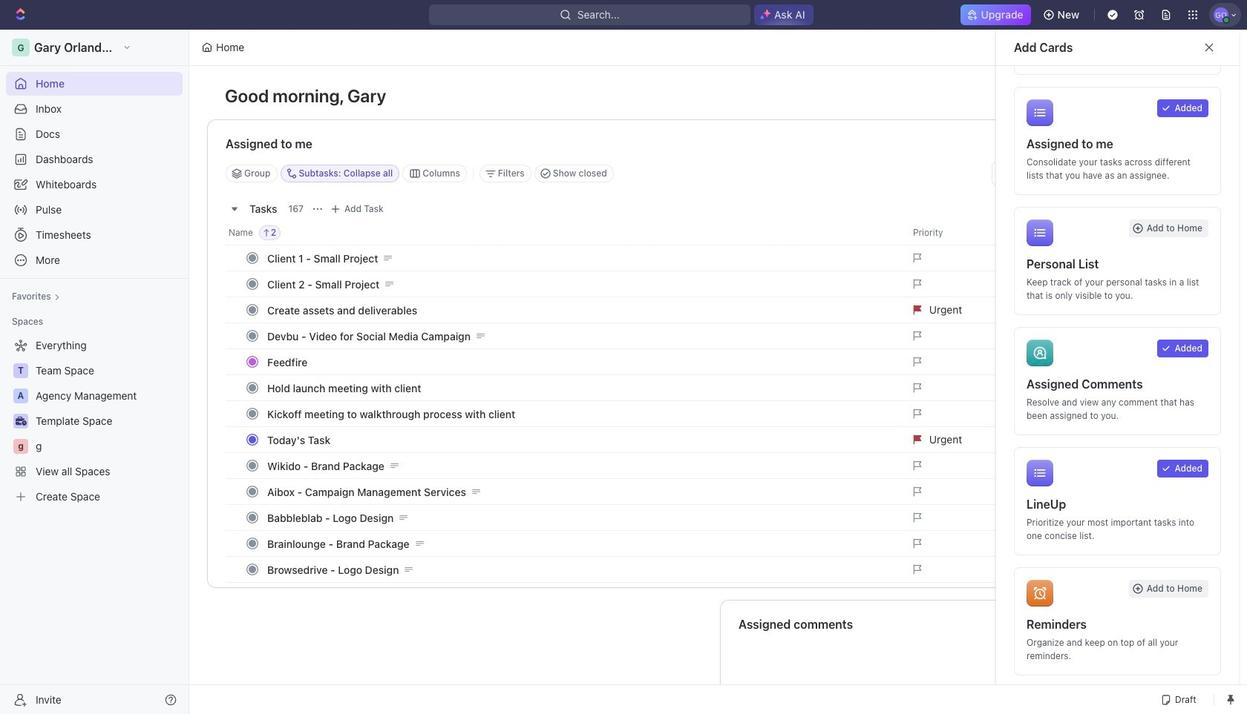 Task type: describe. For each thing, give the bounding box(es) containing it.
assigned to me image
[[1027, 99, 1053, 126]]

personal list image
[[1027, 220, 1053, 246]]

Search tasks... text field
[[992, 163, 1141, 185]]



Task type: locate. For each thing, give the bounding box(es) containing it.
team space, , element
[[13, 364, 28, 379]]

agency management, , element
[[13, 389, 28, 404]]

assigned comments image
[[1027, 340, 1053, 367]]

lineup image
[[1027, 460, 1053, 487]]

sidebar navigation
[[0, 30, 192, 715]]

business time image
[[15, 417, 26, 426]]

gary orlando's workspace, , element
[[12, 39, 30, 56]]

reminders image
[[1027, 580, 1053, 607]]

g, , element
[[13, 439, 28, 454]]

tree
[[6, 334, 183, 509]]

tree inside sidebar navigation
[[6, 334, 183, 509]]



Task type: vqa. For each thing, say whether or not it's contained in the screenshot.
the topmost Hide
no



